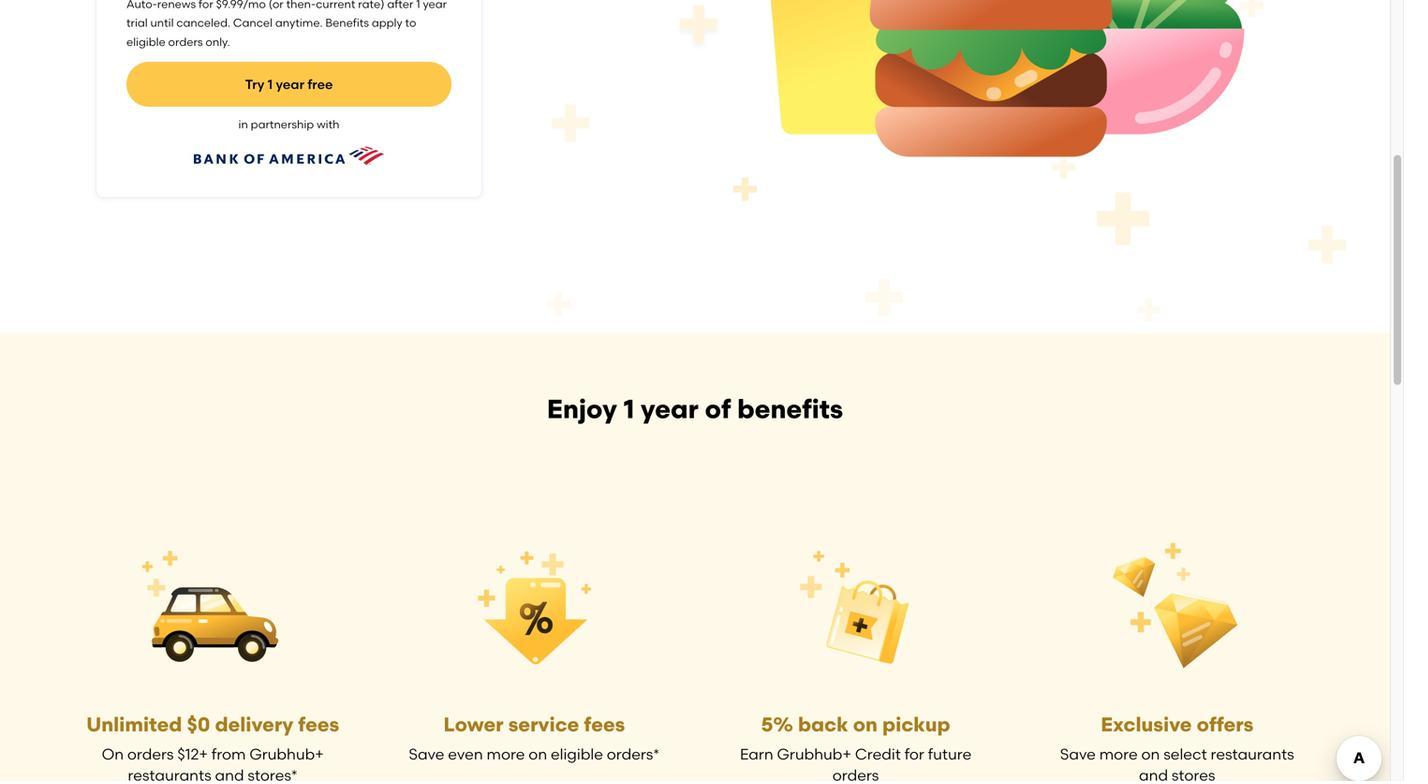 Task type: vqa. For each thing, say whether or not it's contained in the screenshot.


Task type: locate. For each thing, give the bounding box(es) containing it.
2 grubhub+ from the left
[[777, 745, 851, 764]]

for up canceled.
[[199, 0, 213, 11]]

1 right enjoy
[[623, 393, 634, 425]]

1 and from the left
[[215, 766, 244, 781]]

year inside button
[[276, 76, 304, 92]]

1 vertical spatial eligible
[[551, 745, 603, 764]]

1 right after
[[416, 0, 420, 11]]

1 vertical spatial orders
[[127, 745, 174, 764]]

2 horizontal spatial 1
[[623, 393, 634, 425]]

only.
[[206, 35, 230, 49]]

enjoy
[[547, 393, 617, 425]]

fees right delivery
[[298, 713, 339, 737]]

2 and from the left
[[1139, 766, 1168, 781]]

0 horizontal spatial and
[[215, 766, 244, 781]]

1 horizontal spatial grubhub+
[[777, 745, 851, 764]]

1 fees from the left
[[298, 713, 339, 737]]

2 vertical spatial year
[[641, 393, 699, 425]]

0 horizontal spatial restaurants
[[128, 766, 211, 781]]

save inside the lower service fees save even more on eligible orders*
[[409, 745, 444, 764]]

1 horizontal spatial 1
[[416, 0, 420, 11]]

eligible down service
[[551, 745, 603, 764]]

arrow pointing down with percent sign in it image
[[405, 519, 664, 697]]

1 vertical spatial restaurants
[[128, 766, 211, 781]]

1 horizontal spatial year
[[423, 0, 447, 11]]

rate)
[[358, 0, 384, 11]]

5% back on pickup earn grubhub+ credit for future orders
[[740, 713, 972, 781]]

fees inside the lower service fees save even more on eligible orders*
[[584, 713, 625, 737]]

1 horizontal spatial restaurants
[[1211, 745, 1294, 764]]

orders inside the auto-renews for $9.99/mo (or then-current rate) after 1 year trial until canceled. cancel anytime. benefits apply to eligible orders only.
[[168, 35, 203, 49]]

2 fees from the left
[[584, 713, 625, 737]]

0 horizontal spatial year
[[276, 76, 304, 92]]

on up credit
[[853, 713, 878, 737]]

on inside exclusive offers save more on select restaurants and stores
[[1141, 745, 1160, 764]]

1 save from the left
[[409, 745, 444, 764]]

save inside exclusive offers save more on select restaurants and stores
[[1060, 745, 1096, 764]]

in partnership with
[[238, 118, 340, 131]]

for
[[199, 0, 213, 11], [905, 745, 924, 764]]

1 horizontal spatial fees
[[584, 713, 625, 737]]

0 horizontal spatial fees
[[298, 713, 339, 737]]

on
[[102, 745, 124, 764]]

year left of
[[641, 393, 699, 425]]

0 vertical spatial eligible
[[126, 35, 165, 49]]

save
[[409, 745, 444, 764], [1060, 745, 1096, 764]]

0 vertical spatial 1
[[416, 0, 420, 11]]

0 horizontal spatial 1
[[268, 76, 273, 92]]

2 vertical spatial orders
[[833, 766, 879, 781]]

orders
[[168, 35, 203, 49], [127, 745, 174, 764], [833, 766, 879, 781]]

restaurants inside unlimited $0 delivery fees on orders $12+ from grubhub+ restaurants and stores*
[[128, 766, 211, 781]]

fees
[[298, 713, 339, 737], [584, 713, 625, 737]]

2 save from the left
[[1060, 745, 1096, 764]]

orders down unlimited
[[127, 745, 174, 764]]

0 horizontal spatial save
[[409, 745, 444, 764]]

try 1 year free button
[[126, 62, 452, 107]]

1 more from the left
[[487, 745, 525, 764]]

year right after
[[423, 0, 447, 11]]

grubhub+
[[249, 745, 324, 764], [777, 745, 851, 764]]

0 horizontal spatial for
[[199, 0, 213, 11]]

1 vertical spatial 1
[[268, 76, 273, 92]]

more
[[487, 745, 525, 764], [1099, 745, 1138, 764]]

and inside exclusive offers save more on select restaurants and stores
[[1139, 766, 1168, 781]]

service
[[508, 713, 579, 737]]

more down exclusive
[[1099, 745, 1138, 764]]

pickup
[[882, 713, 950, 737]]

restaurants down offers
[[1211, 745, 1294, 764]]

fees inside unlimited $0 delivery fees on orders $12+ from grubhub+ restaurants and stores*
[[298, 713, 339, 737]]

offers
[[1197, 713, 1254, 737]]

year left free
[[276, 76, 304, 92]]

on down exclusive
[[1141, 745, 1160, 764]]

delivery
[[215, 713, 293, 737]]

year
[[423, 0, 447, 11], [276, 76, 304, 92], [641, 393, 699, 425]]

(or
[[269, 0, 284, 11]]

1 horizontal spatial for
[[905, 745, 924, 764]]

1
[[416, 0, 420, 11], [268, 76, 273, 92], [623, 393, 634, 425]]

lower
[[444, 713, 504, 737]]

0 vertical spatial restaurants
[[1211, 745, 1294, 764]]

free
[[308, 76, 333, 92]]

orders down canceled.
[[168, 35, 203, 49]]

gold diamonds image
[[1048, 519, 1307, 697]]

1 horizontal spatial and
[[1139, 766, 1168, 781]]

exclusive offers save more on select restaurants and stores
[[1060, 713, 1294, 781]]

fees up orders*
[[584, 713, 625, 737]]

0 horizontal spatial eligible
[[126, 35, 165, 49]]

1 grubhub+ from the left
[[249, 745, 324, 764]]

try
[[245, 76, 264, 92]]

orders inside unlimited $0 delivery fees on orders $12+ from grubhub+ restaurants and stores*
[[127, 745, 174, 764]]

2 horizontal spatial on
[[1141, 745, 1160, 764]]

auto-
[[126, 0, 157, 11]]

1 inside button
[[268, 76, 273, 92]]

benefits
[[325, 16, 369, 30]]

$12+
[[177, 745, 208, 764]]

2 vertical spatial 1
[[623, 393, 634, 425]]

1 horizontal spatial more
[[1099, 745, 1138, 764]]

1 horizontal spatial on
[[853, 713, 878, 737]]

restaurants down the $12+ on the bottom left
[[128, 766, 211, 781]]

orders down credit
[[833, 766, 879, 781]]

1 horizontal spatial eligible
[[551, 745, 603, 764]]

and down from
[[215, 766, 244, 781]]

0 vertical spatial orders
[[168, 35, 203, 49]]

0 vertical spatial year
[[423, 0, 447, 11]]

current
[[316, 0, 355, 11]]

and
[[215, 766, 244, 781], [1139, 766, 1168, 781]]

earn
[[740, 745, 773, 764]]

2 horizontal spatial year
[[641, 393, 699, 425]]

1 horizontal spatial save
[[1060, 745, 1096, 764]]

1 for try 1 year free
[[268, 76, 273, 92]]

and down select
[[1139, 766, 1168, 781]]

for down pickup
[[905, 745, 924, 764]]

1 inside the auto-renews for $9.99/mo (or then-current rate) after 1 year trial until canceled. cancel anytime. benefits apply to eligible orders only.
[[416, 0, 420, 11]]

future
[[928, 745, 972, 764]]

eligible down trial
[[126, 35, 165, 49]]

0 horizontal spatial on
[[529, 745, 547, 764]]

apply
[[372, 16, 402, 30]]

credit
[[855, 745, 901, 764]]

on down service
[[529, 745, 547, 764]]

0 horizontal spatial grubhub+
[[249, 745, 324, 764]]

more right even
[[487, 745, 525, 764]]

grubhub+ up stores*
[[249, 745, 324, 764]]

grubhub+ down back
[[777, 745, 851, 764]]

for inside the auto-renews for $9.99/mo (or then-current rate) after 1 year trial until canceled. cancel anytime. benefits apply to eligible orders only.
[[199, 0, 213, 11]]

on
[[853, 713, 878, 737], [529, 745, 547, 764], [1141, 745, 1160, 764]]

try 1 year free
[[245, 76, 333, 92]]

0 horizontal spatial more
[[487, 745, 525, 764]]

on inside 5% back on pickup earn grubhub+ credit for future orders
[[853, 713, 878, 737]]

canceled.
[[176, 16, 230, 30]]

0 vertical spatial for
[[199, 0, 213, 11]]

restaurants
[[1211, 745, 1294, 764], [128, 766, 211, 781]]

1 vertical spatial year
[[276, 76, 304, 92]]

eligible
[[126, 35, 165, 49], [551, 745, 603, 764]]

enjoy 1 year of benefits
[[547, 393, 843, 425]]

1 vertical spatial for
[[905, 745, 924, 764]]

1 right the try
[[268, 76, 273, 92]]

2 more from the left
[[1099, 745, 1138, 764]]

lower service fees save even more on eligible orders*
[[409, 713, 660, 764]]

$0
[[187, 713, 210, 737]]



Task type: describe. For each thing, give the bounding box(es) containing it.
grubhub+ inside unlimited $0 delivery fees on orders $12+ from grubhub+ restaurants and stores*
[[249, 745, 324, 764]]

pick up bag with grubhub plus logo on it image
[[727, 519, 985, 697]]

grubhub+ inside 5% back on pickup earn grubhub+ credit for future orders
[[777, 745, 851, 764]]

year for enjoy 1 year of benefits
[[641, 393, 699, 425]]

1 for enjoy 1 year of benefits
[[623, 393, 634, 425]]

exclusive
[[1101, 713, 1192, 737]]

$9.99/mo
[[216, 0, 266, 11]]

5%
[[761, 713, 793, 737]]

bank of america logo image
[[194, 137, 384, 175]]

cancel
[[233, 16, 273, 30]]

anytime.
[[275, 16, 323, 30]]

eligible inside the lower service fees save even more on eligible orders*
[[551, 745, 603, 764]]

unlimited $0 delivery fees on orders $12+ from grubhub+ restaurants and stores*
[[86, 713, 339, 781]]

hero image image
[[695, 0, 1295, 232]]

for inside 5% back on pickup earn grubhub+ credit for future orders
[[905, 745, 924, 764]]

with
[[317, 118, 340, 131]]

from
[[212, 745, 246, 764]]

unlimited
[[86, 713, 182, 737]]

year inside the auto-renews for $9.99/mo (or then-current rate) after 1 year trial until canceled. cancel anytime. benefits apply to eligible orders only.
[[423, 0, 447, 11]]

orders*
[[607, 745, 660, 764]]

on inside the lower service fees save even more on eligible orders*
[[529, 745, 547, 764]]

orders inside 5% back on pickup earn grubhub+ credit for future orders
[[833, 766, 879, 781]]

car image
[[84, 519, 342, 697]]

partnership
[[251, 118, 314, 131]]

eligible inside the auto-renews for $9.99/mo (or then-current rate) after 1 year trial until canceled. cancel anytime. benefits apply to eligible orders only.
[[126, 35, 165, 49]]

in
[[238, 118, 248, 131]]

year for try 1 year free
[[276, 76, 304, 92]]

back
[[798, 713, 848, 737]]

more inside the lower service fees save even more on eligible orders*
[[487, 745, 525, 764]]

stores
[[1172, 766, 1215, 781]]

trial
[[126, 16, 148, 30]]

more inside exclusive offers save more on select restaurants and stores
[[1099, 745, 1138, 764]]

and inside unlimited $0 delivery fees on orders $12+ from grubhub+ restaurants and stores*
[[215, 766, 244, 781]]

select
[[1164, 745, 1207, 764]]

then-
[[286, 0, 316, 11]]

hero background image image
[[457, 0, 1404, 335]]

even
[[448, 745, 483, 764]]

benefits
[[737, 393, 843, 425]]

renews
[[157, 0, 196, 11]]

to
[[405, 16, 416, 30]]

auto-renews for $9.99/mo (or then-current rate) after 1 year trial until canceled. cancel anytime. benefits apply to eligible orders only.
[[126, 0, 447, 49]]

restaurants inside exclusive offers save more on select restaurants and stores
[[1211, 745, 1294, 764]]

of
[[705, 393, 731, 425]]

until
[[150, 16, 174, 30]]

after
[[387, 0, 413, 11]]

stores*
[[248, 766, 298, 781]]



